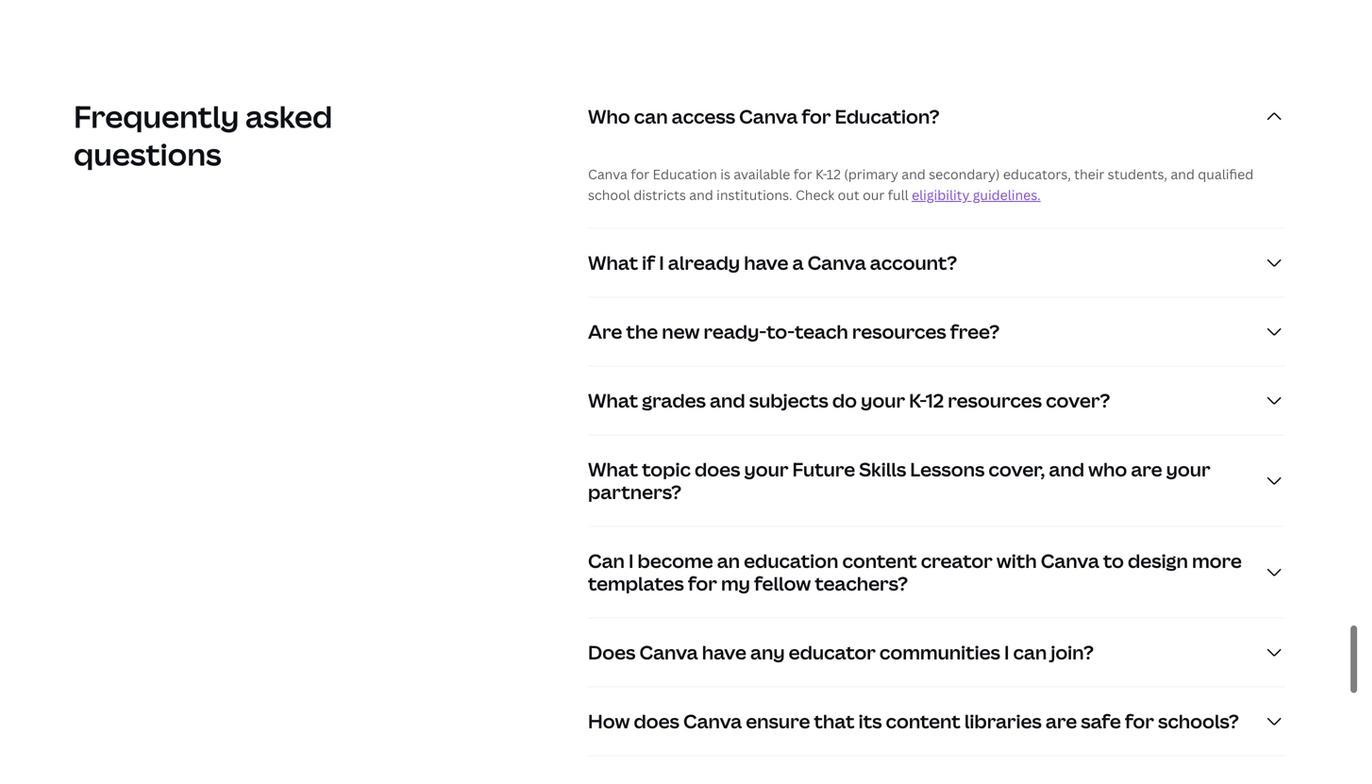 Task type: locate. For each thing, give the bounding box(es) containing it.
1 vertical spatial does
[[634, 709, 680, 735]]

for up check
[[794, 165, 813, 183]]

are inside how does canva ensure that its content libraries are safe for schools? dropdown button
[[1046, 709, 1077, 735]]

have left a
[[744, 250, 789, 276]]

are
[[1131, 457, 1163, 483], [1046, 709, 1077, 735]]

k- inside canva for education is available for k-12 (primary and secondary) educators, their students, and qualified school districts and institutions. check out our full
[[816, 165, 827, 183]]

1 vertical spatial resources
[[948, 388, 1042, 414]]

what for what grades and subjects do your k-12 resources cover?
[[588, 388, 638, 414]]

i right can
[[629, 548, 634, 574]]

content
[[843, 548, 917, 574], [886, 709, 961, 735]]

eligibility guidelines.
[[912, 186, 1041, 204]]

my
[[721, 571, 751, 597]]

does inside what topic does your future skills lessons cover, and who are your partners?
[[695, 457, 741, 483]]

your
[[861, 388, 906, 414], [744, 457, 789, 483], [1167, 457, 1211, 483]]

12 down the are the new ready-to-teach resources free? dropdown button at top
[[926, 388, 944, 414]]

0 vertical spatial resources
[[853, 319, 947, 345]]

can right who
[[634, 103, 668, 129]]

12 inside canva for education is available for k-12 (primary and secondary) educators, their students, and qualified school districts and institutions. check out our full
[[827, 165, 841, 183]]

are right who
[[1131, 457, 1163, 483]]

1 vertical spatial i
[[629, 548, 634, 574]]

2 what from the top
[[588, 388, 638, 414]]

1 what from the top
[[588, 250, 638, 276]]

does right topic
[[695, 457, 741, 483]]

for left my
[[688, 571, 717, 597]]

k-
[[816, 165, 827, 183], [909, 388, 926, 414]]

1 horizontal spatial resources
[[948, 388, 1042, 414]]

your left future
[[744, 457, 789, 483]]

0 horizontal spatial i
[[629, 548, 634, 574]]

for
[[802, 103, 831, 129], [631, 165, 650, 183], [794, 165, 813, 183], [688, 571, 717, 597], [1125, 709, 1155, 735]]

and
[[902, 165, 926, 183], [1171, 165, 1195, 183], [689, 186, 714, 204], [710, 388, 746, 414], [1049, 457, 1085, 483]]

does
[[695, 457, 741, 483], [634, 709, 680, 735]]

resources inside dropdown button
[[853, 319, 947, 345]]

0 horizontal spatial resources
[[853, 319, 947, 345]]

can left "join?"
[[1014, 640, 1047, 666]]

3 what from the top
[[588, 457, 638, 483]]

for inside can i become an education content creator with canva to design more templates for my fellow teachers?
[[688, 571, 717, 597]]

their
[[1075, 165, 1105, 183]]

what for what if i already have a canva account?
[[588, 250, 638, 276]]

0 horizontal spatial your
[[744, 457, 789, 483]]

check
[[796, 186, 835, 204]]

1 horizontal spatial are
[[1131, 457, 1163, 483]]

what left topic
[[588, 457, 638, 483]]

0 vertical spatial 12
[[827, 165, 841, 183]]

0 vertical spatial are
[[1131, 457, 1163, 483]]

already
[[668, 250, 740, 276]]

1 horizontal spatial does
[[695, 457, 741, 483]]

resources down free?
[[948, 388, 1042, 414]]

who
[[588, 103, 630, 129]]

what inside what topic does your future skills lessons cover, and who are your partners?
[[588, 457, 638, 483]]

new
[[662, 319, 700, 345]]

k- inside dropdown button
[[909, 388, 926, 414]]

libraries
[[965, 709, 1042, 735]]

i inside can i become an education content creator with canva to design more templates for my fellow teachers?
[[629, 548, 634, 574]]

2 vertical spatial i
[[1005, 640, 1010, 666]]

have inside dropdown button
[[744, 250, 789, 276]]

1 vertical spatial have
[[702, 640, 747, 666]]

education?
[[835, 103, 940, 129]]

0 horizontal spatial k-
[[816, 165, 827, 183]]

what left the grades
[[588, 388, 638, 414]]

can
[[634, 103, 668, 129], [1014, 640, 1047, 666]]

1 horizontal spatial 12
[[926, 388, 944, 414]]

1 vertical spatial what
[[588, 388, 638, 414]]

0 horizontal spatial 12
[[827, 165, 841, 183]]

0 vertical spatial can
[[634, 103, 668, 129]]

0 vertical spatial does
[[695, 457, 741, 483]]

12 for (primary
[[827, 165, 841, 183]]

0 horizontal spatial are
[[1046, 709, 1077, 735]]

lessons
[[911, 457, 985, 483]]

what if i already have a canva account? button
[[588, 229, 1286, 297]]

12 up out
[[827, 165, 841, 183]]

your right who
[[1167, 457, 1211, 483]]

k- up check
[[816, 165, 827, 183]]

i left "join?"
[[1005, 640, 1010, 666]]

topic
[[642, 457, 691, 483]]

k- down the are the new ready-to-teach resources free? dropdown button at top
[[909, 388, 926, 414]]

what grades and subjects do your k-12 resources cover? button
[[588, 367, 1286, 435]]

canva right a
[[808, 250, 867, 276]]

available
[[734, 165, 791, 183]]

guidelines.
[[973, 186, 1041, 204]]

content right its
[[886, 709, 961, 735]]

0 vertical spatial what
[[588, 250, 638, 276]]

creator
[[921, 548, 993, 574]]

have
[[744, 250, 789, 276], [702, 640, 747, 666]]

full
[[888, 186, 909, 204]]

for right safe
[[1125, 709, 1155, 735]]

what if i already have a canva account?
[[588, 250, 958, 276]]

12 inside dropdown button
[[926, 388, 944, 414]]

2 vertical spatial what
[[588, 457, 638, 483]]

1 horizontal spatial i
[[659, 250, 664, 276]]

districts
[[634, 186, 686, 204]]

12
[[827, 165, 841, 183], [926, 388, 944, 414]]

and down education
[[689, 186, 714, 204]]

how does canva ensure that its content libraries are safe for schools?
[[588, 709, 1240, 735]]

canva up school
[[588, 165, 628, 183]]

1 vertical spatial 12
[[926, 388, 944, 414]]

2 horizontal spatial i
[[1005, 640, 1010, 666]]

grades
[[642, 388, 706, 414]]

1 vertical spatial are
[[1046, 709, 1077, 735]]

subjects
[[749, 388, 829, 414]]

1 horizontal spatial your
[[861, 388, 906, 414]]

to-
[[767, 319, 795, 345]]

cover,
[[989, 457, 1046, 483]]

teachers?
[[815, 571, 908, 597]]

skills
[[859, 457, 907, 483]]

1 vertical spatial k-
[[909, 388, 926, 414]]

that
[[814, 709, 855, 735]]

i
[[659, 250, 664, 276], [629, 548, 634, 574], [1005, 640, 1010, 666]]

qualified
[[1198, 165, 1254, 183]]

education
[[744, 548, 839, 574]]

our
[[863, 186, 885, 204]]

have left any
[[702, 640, 747, 666]]

content inside how does canva ensure that its content libraries are safe for schools? dropdown button
[[886, 709, 961, 735]]

0 vertical spatial i
[[659, 250, 664, 276]]

your right do
[[861, 388, 906, 414]]

what left if
[[588, 250, 638, 276]]

i right if
[[659, 250, 664, 276]]

free?
[[951, 319, 1000, 345]]

0 vertical spatial k-
[[816, 165, 827, 183]]

templates
[[588, 571, 684, 597]]

1 horizontal spatial can
[[1014, 640, 1047, 666]]

does
[[588, 640, 636, 666]]

canva inside can i become an education content creator with canva to design more templates for my fellow teachers?
[[1041, 548, 1100, 574]]

education
[[653, 165, 718, 183]]

0 vertical spatial have
[[744, 250, 789, 276]]

1 horizontal spatial k-
[[909, 388, 926, 414]]

content left creator
[[843, 548, 917, 574]]

and left who
[[1049, 457, 1085, 483]]

can
[[588, 548, 625, 574]]

fellow
[[754, 571, 811, 597]]

12 for resources
[[926, 388, 944, 414]]

and right the grades
[[710, 388, 746, 414]]

1 vertical spatial content
[[886, 709, 961, 735]]

and up the full
[[902, 165, 926, 183]]

canva left to
[[1041, 548, 1100, 574]]

does right how
[[634, 709, 680, 735]]

frequently asked questions
[[74, 96, 333, 175]]

0 horizontal spatial can
[[634, 103, 668, 129]]

resources down account?
[[853, 319, 947, 345]]

content inside can i become an education content creator with canva to design more templates for my fellow teachers?
[[843, 548, 917, 574]]

i inside dropdown button
[[659, 250, 664, 276]]

0 vertical spatial content
[[843, 548, 917, 574]]

canva
[[739, 103, 798, 129], [588, 165, 628, 183], [808, 250, 867, 276], [1041, 548, 1100, 574], [640, 640, 698, 666], [684, 709, 742, 735]]

are
[[588, 319, 623, 345]]

asked
[[245, 96, 333, 137]]

does canva have any educator communities i can join? button
[[588, 619, 1286, 687]]

are left safe
[[1046, 709, 1077, 735]]

what for what topic does your future skills lessons cover, and who are your partners?
[[588, 457, 638, 483]]



Task type: vqa. For each thing, say whether or not it's contained in the screenshot.
Lessons
yes



Task type: describe. For each thing, give the bounding box(es) containing it.
join?
[[1051, 640, 1094, 666]]

a
[[793, 250, 804, 276]]

i inside dropdown button
[[1005, 640, 1010, 666]]

ensure
[[746, 709, 810, 735]]

how does canva ensure that its content libraries are safe for schools? button
[[588, 688, 1286, 756]]

ready-
[[704, 319, 767, 345]]

eligibility
[[912, 186, 970, 204]]

do
[[833, 388, 857, 414]]

k- for for
[[816, 165, 827, 183]]

what topic does your future skills lessons cover, and who are your partners? button
[[588, 436, 1286, 526]]

access
[[672, 103, 736, 129]]

educator
[[789, 640, 876, 666]]

secondary)
[[929, 165, 1000, 183]]

what topic does your future skills lessons cover, and who are your partners?
[[588, 457, 1211, 505]]

your inside dropdown button
[[861, 388, 906, 414]]

can i become an education content creator with canva to design more templates for my fellow teachers?
[[588, 548, 1242, 597]]

an
[[717, 548, 740, 574]]

future
[[793, 457, 856, 483]]

who can access canva for education?
[[588, 103, 940, 129]]

have inside dropdown button
[[702, 640, 747, 666]]

who
[[1089, 457, 1128, 483]]

(primary
[[844, 165, 899, 183]]

are inside what topic does your future skills lessons cover, and who are your partners?
[[1131, 457, 1163, 483]]

is
[[721, 165, 731, 183]]

are the new ready-to-teach resources free? button
[[588, 298, 1286, 366]]

canva inside canva for education is available for k-12 (primary and secondary) educators, their students, and qualified school districts and institutions. check out our full
[[588, 165, 628, 183]]

with
[[997, 548, 1037, 574]]

canva inside dropdown button
[[808, 250, 867, 276]]

more
[[1193, 548, 1242, 574]]

and inside what topic does your future skills lessons cover, and who are your partners?
[[1049, 457, 1085, 483]]

0 horizontal spatial does
[[634, 709, 680, 735]]

for up districts on the top of page
[[631, 165, 650, 183]]

and left qualified
[[1171, 165, 1195, 183]]

are the new ready-to-teach resources free?
[[588, 319, 1000, 345]]

cover?
[[1046, 388, 1111, 414]]

canva for education is available for k-12 (primary and secondary) educators, their students, and qualified school districts and institutions. check out our full
[[588, 165, 1254, 204]]

1 vertical spatial can
[[1014, 640, 1047, 666]]

if
[[642, 250, 655, 276]]

out
[[838, 186, 860, 204]]

what grades and subjects do your k-12 resources cover?
[[588, 388, 1111, 414]]

design
[[1128, 548, 1189, 574]]

who can access canva for education? button
[[588, 83, 1286, 151]]

eligibility guidelines. link
[[912, 186, 1041, 204]]

to
[[1104, 548, 1124, 574]]

questions
[[74, 134, 222, 175]]

communities
[[880, 640, 1001, 666]]

educators,
[[1004, 165, 1071, 183]]

teach
[[795, 319, 849, 345]]

become
[[638, 548, 713, 574]]

resources inside dropdown button
[[948, 388, 1042, 414]]

canva left ensure
[[684, 709, 742, 735]]

partners?
[[588, 479, 682, 505]]

school
[[588, 186, 631, 204]]

its
[[859, 709, 882, 735]]

how
[[588, 709, 630, 735]]

k- for your
[[909, 388, 926, 414]]

canva up available
[[739, 103, 798, 129]]

does canva have any educator communities i can join?
[[588, 640, 1094, 666]]

safe
[[1081, 709, 1122, 735]]

account?
[[870, 250, 958, 276]]

can i become an education content creator with canva to design more templates for my fellow teachers? button
[[588, 527, 1286, 618]]

institutions.
[[717, 186, 793, 204]]

and inside dropdown button
[[710, 388, 746, 414]]

schools?
[[1159, 709, 1240, 735]]

any
[[751, 640, 785, 666]]

2 horizontal spatial your
[[1167, 457, 1211, 483]]

the
[[626, 319, 658, 345]]

for left education?
[[802, 103, 831, 129]]

canva right does
[[640, 640, 698, 666]]

frequently
[[74, 96, 239, 137]]

students,
[[1108, 165, 1168, 183]]



